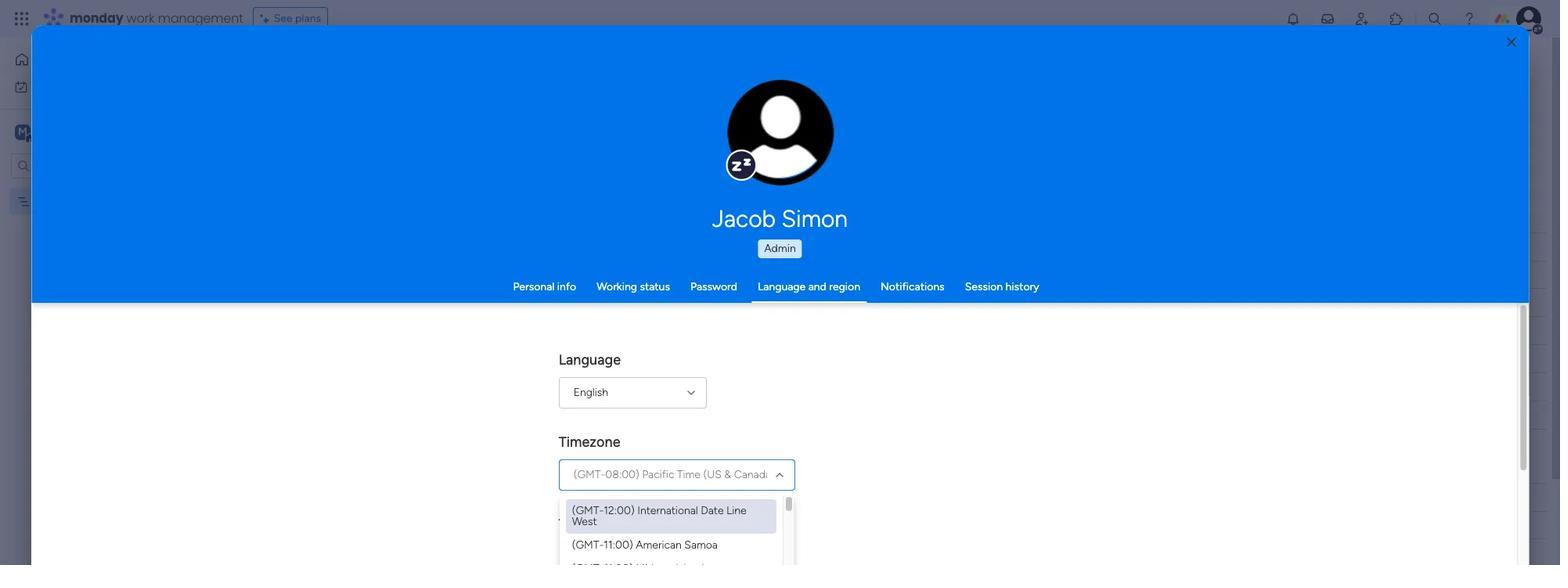 Task type: vqa. For each thing, say whether or not it's contained in the screenshot.
v2 sun ICON
no



Task type: describe. For each thing, give the bounding box(es) containing it.
due for second due date field from the bottom of the page
[[762, 240, 781, 253]]

invite members image
[[1354, 11, 1370, 27]]

see plans button
[[253, 7, 328, 31]]

1 of from the left
[[326, 87, 337, 100]]

home
[[36, 52, 66, 66]]

working status link
[[597, 280, 670, 294]]

owner
[[570, 490, 602, 504]]

hours
[[597, 543, 628, 557]]

workspace
[[66, 124, 128, 139]]

1 due date field from the top
[[758, 238, 810, 256]]

12 hours 04:47 pm
[[582, 543, 683, 557]]

language for language
[[559, 352, 621, 369]]

line
[[727, 504, 747, 517]]

samoa
[[685, 539, 718, 552]]

history
[[1006, 280, 1039, 294]]

&
[[725, 468, 732, 481]]

status
[[661, 490, 693, 504]]

date for second due date field from the top of the page
[[784, 490, 806, 504]]

Status field
[[657, 489, 697, 506]]

(gmt-08:00) pacific time (us & canada)
[[574, 468, 775, 481]]

11:00)
[[604, 539, 633, 552]]

password
[[690, 280, 737, 294]]

manage any type of project. assign owners, set timelines and keep track of where your project stands.
[[240, 87, 739, 100]]

pacific
[[642, 468, 675, 481]]

due for second due date field from the top of the page
[[762, 490, 781, 504]]

08:00)
[[606, 468, 640, 481]]

12
[[582, 543, 594, 557]]

(us
[[704, 468, 722, 481]]

picture
[[765, 155, 796, 166]]

see plans
[[274, 12, 321, 25]]

jacob simon button
[[565, 205, 995, 233]]

region
[[829, 280, 860, 294]]

west
[[572, 515, 597, 528]]

project
[[296, 297, 331, 310]]

track
[[568, 87, 593, 100]]

american
[[636, 539, 682, 552]]

date
[[701, 504, 724, 517]]

nov
[[771, 297, 790, 309]]

select product image
[[14, 11, 30, 27]]

see for see plans
[[274, 12, 293, 25]]

working status
[[597, 280, 670, 294]]

session history link
[[965, 280, 1039, 294]]

session history
[[965, 280, 1039, 294]]

2 due date field from the top
[[758, 489, 810, 506]]

personal info link
[[513, 280, 576, 294]]

my for my work
[[34, 79, 49, 93]]

my board list box
[[0, 185, 200, 426]]

my work button
[[9, 74, 168, 99]]

see more
[[714, 86, 761, 99]]

any
[[281, 87, 299, 100]]

notifications link
[[881, 280, 945, 294]]

1 horizontal spatial and
[[808, 280, 827, 294]]

plans
[[295, 12, 321, 25]]

working for working status
[[597, 280, 637, 294]]

(gmt-12:00) international date line west
[[572, 504, 747, 528]]

board
[[55, 195, 83, 208]]

due date for second due date field from the top of the page
[[762, 490, 806, 504]]

04:47
[[632, 543, 663, 557]]

type
[[301, 87, 324, 100]]

status
[[640, 280, 670, 294]]

format
[[594, 516, 637, 533]]

not started
[[648, 269, 706, 282]]

change
[[747, 141, 782, 153]]

on
[[687, 296, 700, 309]]

1 vertical spatial time
[[559, 516, 590, 533]]

1
[[334, 297, 339, 310]]

more
[[735, 86, 761, 99]]

manage
[[240, 87, 279, 100]]

simon
[[782, 205, 848, 233]]

notifications image
[[1286, 11, 1301, 27]]

set
[[456, 87, 472, 100]]

see for see more
[[714, 86, 733, 99]]



Task type: locate. For each thing, give the bounding box(es) containing it.
Search in workspace field
[[33, 157, 131, 175]]

2 date from the top
[[784, 490, 806, 504]]

search everything image
[[1427, 11, 1443, 27]]

1 vertical spatial my
[[37, 195, 52, 208]]

(gmt- down time format
[[572, 539, 604, 552]]

it
[[703, 296, 709, 309]]

my
[[34, 79, 49, 93], [37, 195, 52, 208]]

working left status
[[597, 280, 637, 294]]

english
[[574, 386, 609, 399]]

0 vertical spatial time
[[677, 468, 701, 481]]

0 horizontal spatial of
[[326, 87, 337, 100]]

(gmt-11:00) american samoa
[[572, 539, 718, 552]]

of right type
[[326, 87, 337, 100]]

language up 'nov'
[[758, 280, 806, 294]]

(gmt- for 08:00)
[[574, 468, 606, 481]]

admin
[[764, 242, 796, 255]]

1 vertical spatial due date
[[762, 490, 806, 504]]

working for working on it
[[644, 296, 685, 309]]

assign
[[380, 87, 413, 100]]

2 due date from the top
[[762, 490, 806, 504]]

0 vertical spatial work
[[126, 9, 155, 27]]

info
[[557, 280, 576, 294]]

due down canada)
[[762, 490, 781, 504]]

time
[[677, 468, 701, 481], [559, 516, 590, 533]]

jacob
[[712, 205, 776, 233]]

project.
[[340, 87, 377, 100]]

1 vertical spatial see
[[714, 86, 733, 99]]

see more link
[[712, 85, 762, 101]]

and
[[521, 87, 539, 100], [808, 280, 827, 294]]

and left keep
[[521, 87, 539, 100]]

change profile picture button
[[727, 80, 834, 186]]

0 vertical spatial my
[[34, 79, 49, 93]]

1 horizontal spatial of
[[596, 87, 606, 100]]

change profile picture
[[747, 141, 814, 166]]

0 vertical spatial due
[[762, 240, 781, 253]]

0 horizontal spatial working
[[597, 280, 637, 294]]

1 horizontal spatial working
[[644, 296, 685, 309]]

timezone
[[559, 434, 621, 451]]

0 vertical spatial due date
[[762, 240, 806, 253]]

of
[[326, 87, 337, 100], [596, 87, 606, 100]]

1 due date from the top
[[762, 240, 806, 253]]

0 horizontal spatial see
[[274, 12, 293, 25]]

time up 12
[[559, 516, 590, 533]]

option
[[0, 187, 200, 190]]

of right track
[[596, 87, 606, 100]]

pm
[[666, 543, 683, 557]]

m
[[18, 125, 27, 138]]

0 vertical spatial language
[[758, 280, 806, 294]]

(gmt- for 12:00)
[[572, 504, 604, 517]]

due date
[[762, 240, 806, 253], [762, 490, 806, 504]]

timelines
[[474, 87, 518, 100]]

due date field down jacob simon button
[[758, 238, 810, 256]]

work right monday
[[126, 9, 155, 27]]

workspace image
[[15, 123, 31, 141]]

see
[[274, 12, 293, 25], [714, 86, 733, 99]]

home button
[[9, 47, 168, 72]]

session
[[965, 280, 1003, 294]]

apps image
[[1389, 11, 1404, 27]]

17
[[792, 297, 802, 309]]

0 vertical spatial see
[[274, 12, 293, 25]]

0 vertical spatial (gmt-
[[574, 468, 606, 481]]

1 vertical spatial work
[[52, 79, 76, 93]]

12:00)
[[604, 504, 635, 517]]

work for monday
[[126, 9, 155, 27]]

2 due from the top
[[762, 490, 781, 504]]

0 horizontal spatial and
[[521, 87, 539, 100]]

1 horizontal spatial see
[[714, 86, 733, 99]]

0 horizontal spatial language
[[559, 352, 621, 369]]

and left region
[[808, 280, 827, 294]]

language and region
[[758, 280, 860, 294]]

management
[[158, 9, 243, 27]]

nov 17
[[771, 297, 802, 309]]

date for second due date field from the bottom of the page
[[784, 240, 806, 253]]

language and region link
[[758, 280, 860, 294]]

work for my
[[52, 79, 76, 93]]

working on it
[[644, 296, 709, 309]]

profile
[[785, 141, 814, 153]]

my inside list box
[[37, 195, 52, 208]]

working down status
[[644, 296, 685, 309]]

time format
[[559, 516, 637, 533]]

time left the (us
[[677, 468, 701, 481]]

personal
[[513, 280, 555, 294]]

workspace selection element
[[15, 123, 131, 143]]

Due date field
[[758, 238, 810, 256], [758, 489, 810, 506]]

canada)
[[734, 468, 775, 481]]

due date down canada)
[[762, 490, 806, 504]]

(gmt- for 11:00)
[[572, 539, 604, 552]]

2 vertical spatial (gmt-
[[572, 539, 604, 552]]

personal info
[[513, 280, 576, 294]]

started
[[669, 269, 706, 282]]

my for my board
[[37, 195, 52, 208]]

my left board
[[37, 195, 52, 208]]

1 vertical spatial (gmt-
[[572, 504, 604, 517]]

1 vertical spatial due date field
[[758, 489, 810, 506]]

column information image
[[709, 491, 721, 504]]

0 vertical spatial date
[[784, 240, 806, 253]]

project 1
[[296, 297, 339, 310]]

(gmt- up owner at the bottom of page
[[574, 468, 606, 481]]

Owner field
[[566, 489, 606, 506]]

password link
[[690, 280, 737, 294]]

jacob simon
[[712, 205, 848, 233]]

main workspace
[[36, 124, 128, 139]]

0 vertical spatial due date field
[[758, 238, 810, 256]]

1 vertical spatial due
[[762, 490, 781, 504]]

stands.
[[705, 87, 739, 100]]

help image
[[1462, 11, 1477, 27]]

1 horizontal spatial work
[[126, 9, 155, 27]]

language up english
[[559, 352, 621, 369]]

1 horizontal spatial language
[[758, 280, 806, 294]]

(gmt- down owner at the bottom of page
[[572, 504, 604, 517]]

where
[[609, 87, 639, 100]]

0 horizontal spatial time
[[559, 516, 590, 533]]

my inside button
[[34, 79, 49, 93]]

see inside 'button'
[[274, 12, 293, 25]]

keep
[[542, 87, 566, 100]]

0 vertical spatial working
[[597, 280, 637, 294]]

work inside my work button
[[52, 79, 76, 93]]

1 due from the top
[[762, 240, 781, 253]]

(gmt-
[[574, 468, 606, 481], [572, 504, 604, 517], [572, 539, 604, 552]]

notifications
[[881, 280, 945, 294]]

due date down jacob simon button
[[762, 240, 806, 253]]

my board
[[37, 195, 83, 208]]

1 horizontal spatial time
[[677, 468, 701, 481]]

2 of from the left
[[596, 87, 606, 100]]

0 vertical spatial and
[[521, 87, 539, 100]]

see left more
[[714, 86, 733, 99]]

1 vertical spatial language
[[559, 352, 621, 369]]

date
[[784, 240, 806, 253], [784, 490, 806, 504]]

monday
[[70, 9, 123, 27]]

see left plans
[[274, 12, 293, 25]]

1 vertical spatial date
[[784, 490, 806, 504]]

your
[[642, 87, 664, 100]]

not
[[648, 269, 667, 282]]

close image
[[1507, 36, 1517, 48]]

inbox image
[[1320, 11, 1336, 27]]

1 date from the top
[[784, 240, 806, 253]]

international
[[638, 504, 698, 517]]

(gmt- inside (gmt-12:00) international date line west
[[572, 504, 604, 517]]

project
[[666, 87, 702, 100]]

owners,
[[415, 87, 454, 100]]

main
[[36, 124, 63, 139]]

work
[[126, 9, 155, 27], [52, 79, 76, 93]]

language for language and region
[[758, 280, 806, 294]]

due date field down canada)
[[758, 489, 810, 506]]

due down jacob simon
[[762, 240, 781, 253]]

1 vertical spatial working
[[644, 296, 685, 309]]

0 horizontal spatial work
[[52, 79, 76, 93]]

1 vertical spatial and
[[808, 280, 827, 294]]

my work
[[34, 79, 76, 93]]

working
[[597, 280, 637, 294], [644, 296, 685, 309]]

my down home
[[34, 79, 49, 93]]

jacob simon image
[[1516, 6, 1542, 31]]

monday work management
[[70, 9, 243, 27]]

due date for second due date field from the bottom of the page
[[762, 240, 806, 253]]

work down home
[[52, 79, 76, 93]]



